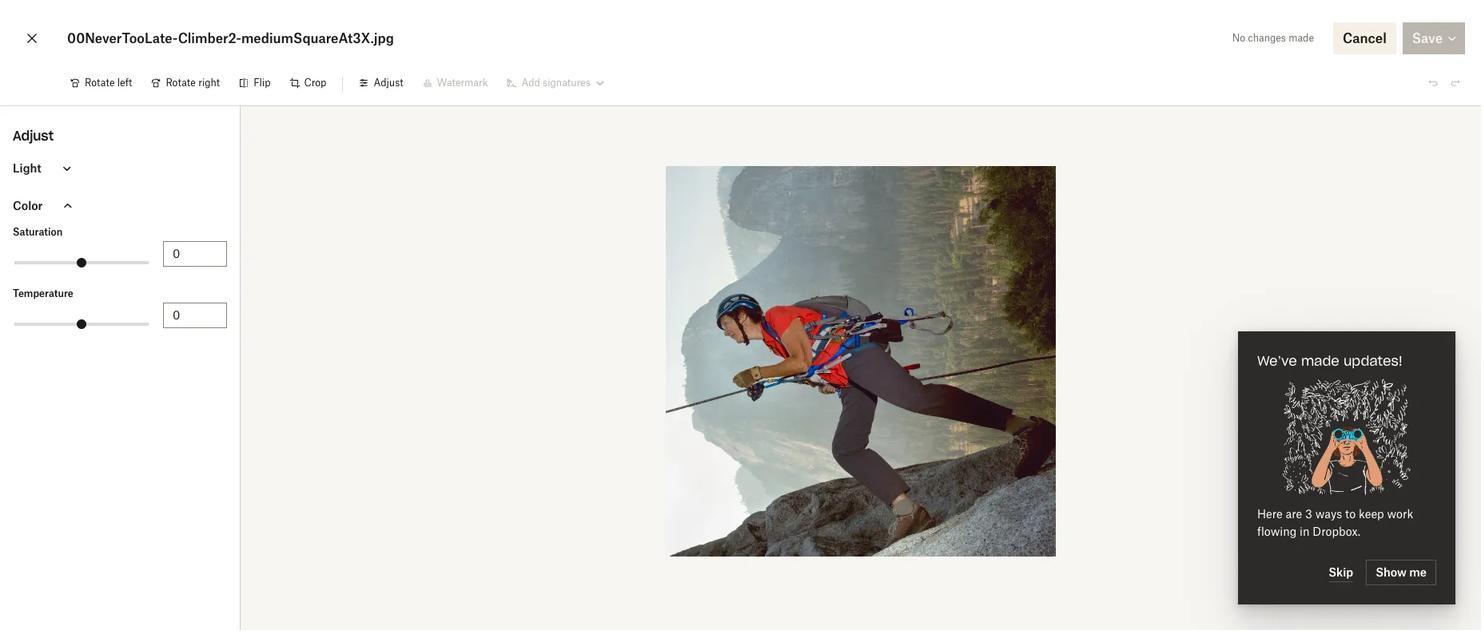 Task type: locate. For each thing, give the bounding box(es) containing it.
no
[[1233, 32, 1246, 44]]

show me
[[1376, 566, 1427, 580]]

mediumsquareat3x.jpg
[[241, 30, 394, 46]]

made right "changes"
[[1289, 32, 1315, 44]]

1 vertical spatial adjust
[[13, 128, 54, 144]]

flip button
[[230, 70, 280, 96]]

rotate inside rotate left button
[[85, 77, 115, 89]]

rotate
[[85, 77, 115, 89], [166, 77, 196, 89]]

adjust up light
[[13, 128, 54, 144]]

1 horizontal spatial rotate
[[166, 77, 196, 89]]

made
[[1289, 32, 1315, 44], [1302, 353, 1340, 369]]

adjust
[[374, 77, 403, 89], [13, 128, 54, 144]]

adjust button
[[350, 70, 413, 96]]

here
[[1258, 508, 1283, 521]]

rotate for rotate left
[[85, 77, 115, 89]]

rotate left right
[[166, 77, 196, 89]]

rotate inside 'rotate right' button
[[166, 77, 196, 89]]

0 horizontal spatial adjust
[[13, 128, 54, 144]]

Saturation range field
[[14, 261, 149, 265]]

flip
[[254, 77, 271, 89]]

changes
[[1248, 32, 1286, 44]]

1 rotate from the left
[[85, 77, 115, 89]]

updates!
[[1344, 353, 1403, 369]]

in
[[1300, 525, 1310, 539]]

right
[[198, 77, 220, 89]]

work
[[1388, 508, 1414, 521]]

skip button
[[1329, 564, 1354, 583]]

adjust inside button
[[374, 77, 403, 89]]

rotate left left at the left
[[85, 77, 115, 89]]

keep
[[1359, 508, 1385, 521]]

made right we've
[[1302, 353, 1340, 369]]

2 rotate from the left
[[166, 77, 196, 89]]

0 vertical spatial adjust
[[374, 77, 403, 89]]

3
[[1306, 508, 1313, 521]]

flowing
[[1258, 525, 1297, 539]]

me
[[1410, 566, 1427, 580]]

close image
[[22, 26, 42, 51]]

adjust right crop
[[374, 77, 403, 89]]

we've
[[1258, 353, 1298, 369]]

are
[[1286, 508, 1303, 521]]

00nevertoolate-
[[67, 30, 178, 46]]

rotate left button
[[61, 70, 142, 96]]

we've made updates!
[[1258, 353, 1403, 369]]

skip
[[1329, 566, 1354, 579]]

1 horizontal spatial adjust
[[374, 77, 403, 89]]

rotate for rotate right
[[166, 77, 196, 89]]

0 horizontal spatial rotate
[[85, 77, 115, 89]]

color
[[13, 199, 43, 212]]

here are 3 ways to keep work flowing in dropbox.
[[1258, 508, 1414, 539]]



Task type: describe. For each thing, give the bounding box(es) containing it.
0 vertical spatial made
[[1289, 32, 1315, 44]]

rotate right
[[166, 77, 220, 89]]

left
[[117, 77, 132, 89]]

Saturation number field
[[173, 245, 217, 263]]

color button
[[0, 187, 240, 225]]

crop button
[[280, 70, 336, 96]]

climber2-
[[178, 30, 241, 46]]

show me button
[[1367, 561, 1437, 586]]

Temperature range field
[[14, 323, 149, 326]]

dropbox.
[[1313, 525, 1361, 539]]

rotate right button
[[142, 70, 230, 96]]

1 vertical spatial made
[[1302, 353, 1340, 369]]

show
[[1376, 566, 1407, 580]]

crop
[[304, 77, 327, 89]]

ways
[[1316, 508, 1343, 521]]

cancel button
[[1334, 22, 1397, 54]]

temperature
[[13, 288, 73, 300]]

saturation
[[13, 226, 63, 238]]

Temperature number field
[[173, 307, 217, 325]]

to
[[1346, 508, 1356, 521]]

00nevertoolate-climber2-mediumsquareat3x.jpg
[[67, 30, 394, 46]]

cancel
[[1343, 30, 1387, 46]]

light
[[13, 161, 41, 175]]

rotate left
[[85, 77, 132, 89]]

light button
[[0, 150, 240, 187]]

no changes made
[[1233, 32, 1315, 44]]



Task type: vqa. For each thing, say whether or not it's contained in the screenshot.
ways
yes



